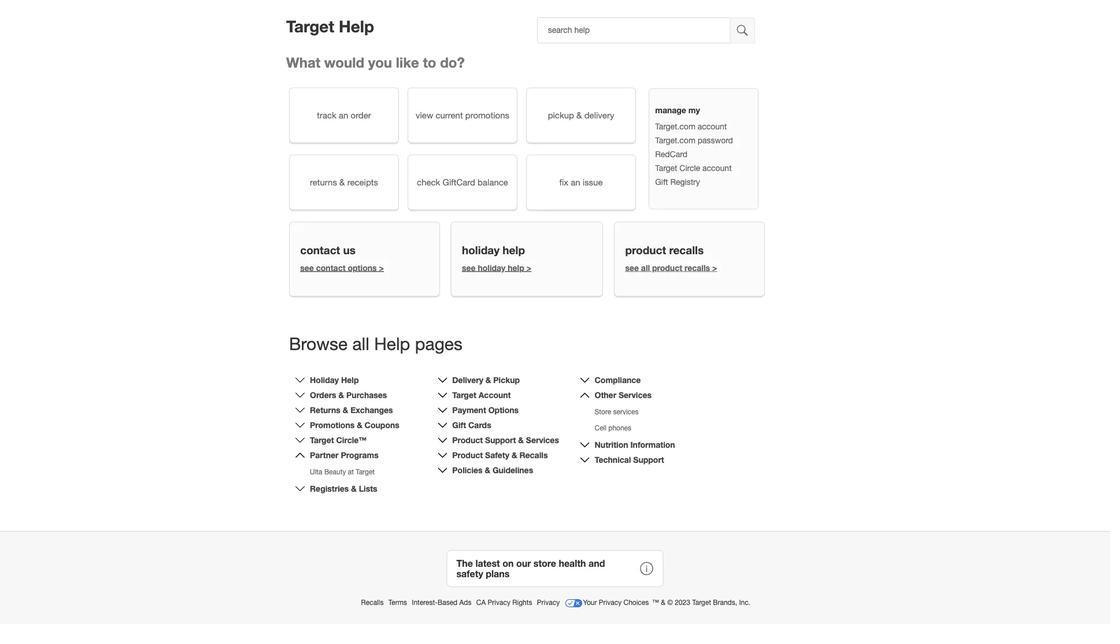 Task type: describe. For each thing, give the bounding box(es) containing it.
3 see from the left
[[625, 263, 639, 273]]

check giftcard balance
[[417, 177, 508, 187]]

ulta beauty at target link
[[310, 468, 375, 476]]

ulta
[[310, 468, 322, 476]]

password
[[698, 136, 733, 145]]

holiday help
[[310, 376, 359, 385]]

cards
[[468, 421, 491, 430]]

> for us
[[379, 263, 384, 273]]

technical support link
[[595, 455, 664, 465]]

the latest on our store health and safety plans link
[[447, 551, 664, 588]]

registries & lists
[[310, 484, 377, 494]]

your privacy choices link
[[565, 595, 651, 613]]

target inside target.com account target.com password redcard target circle account gift registry
[[655, 163, 678, 173]]

phones
[[609, 424, 632, 432]]

see for contact us
[[300, 263, 314, 273]]

technical support
[[595, 455, 664, 465]]

target right at
[[356, 468, 375, 476]]

delivery & pickup link
[[452, 376, 520, 385]]

product support & services
[[452, 436, 559, 445]]

target account
[[452, 391, 511, 400]]

balance
[[478, 177, 508, 187]]

inc.
[[739, 599, 751, 607]]

product safety & recalls
[[452, 451, 548, 460]]

1 horizontal spatial services
[[619, 391, 652, 400]]

and
[[589, 558, 605, 569]]

lists
[[359, 484, 377, 494]]

target.com account target.com password redcard target circle account gift registry
[[655, 122, 733, 187]]

current
[[436, 110, 463, 120]]

returns & receipts
[[310, 177, 378, 187]]

> for help
[[527, 263, 532, 273]]

plans
[[486, 568, 510, 579]]

account
[[479, 391, 511, 400]]

0 vertical spatial account
[[698, 122, 727, 131]]

orders & purchases link
[[310, 391, 387, 400]]

safety
[[457, 568, 483, 579]]

0 vertical spatial holiday
[[462, 244, 500, 257]]

1 vertical spatial recalls
[[361, 599, 384, 607]]

returns
[[310, 177, 337, 187]]

support for technical
[[634, 455, 664, 465]]

0 vertical spatial recalls
[[520, 451, 548, 460]]

store
[[534, 558, 556, 569]]

see contact options >
[[300, 263, 384, 273]]

browse all help pages
[[289, 334, 463, 354]]

0 horizontal spatial services
[[526, 436, 559, 445]]

circle™
[[336, 436, 367, 445]]

& for purchases
[[339, 391, 344, 400]]

product for product support & services
[[452, 436, 483, 445]]

to
[[423, 54, 436, 71]]

search help text field
[[537, 17, 731, 43]]

on
[[503, 558, 514, 569]]

pages
[[415, 334, 463, 354]]

your
[[583, 599, 597, 607]]

the
[[457, 558, 473, 569]]

gift inside target.com account target.com password redcard target circle account gift registry
[[655, 177, 668, 187]]

cell phones link
[[595, 424, 632, 432]]

other services link
[[595, 391, 652, 400]]

returns & receipts link
[[289, 155, 399, 210]]

programs
[[341, 451, 379, 460]]

see all product recalls > link
[[625, 263, 717, 273]]

promotions
[[465, 110, 510, 120]]

see holiday help > link
[[462, 263, 532, 273]]

holiday
[[310, 376, 339, 385]]

safety
[[485, 451, 510, 460]]

target account link
[[452, 391, 511, 400]]

orders
[[310, 391, 336, 400]]

at
[[348, 468, 354, 476]]

redcard link
[[655, 149, 688, 159]]

help for holiday help
[[341, 376, 359, 385]]

check giftcard balance link
[[408, 155, 518, 210]]

registry
[[671, 177, 700, 187]]

terms
[[389, 599, 407, 607]]

©
[[668, 599, 673, 607]]

™
[[652, 599, 659, 607]]

returns & exchanges link
[[310, 406, 393, 415]]

gift cards
[[452, 421, 491, 430]]

& for ©
[[661, 599, 666, 607]]

target right 2023
[[692, 599, 711, 607]]

options
[[348, 263, 377, 273]]

1 vertical spatial help
[[508, 263, 524, 273]]

what
[[286, 54, 320, 71]]

privacy link
[[537, 599, 562, 607]]

returns & exchanges
[[310, 406, 393, 415]]

1 privacy from the left
[[488, 599, 511, 607]]

2 privacy from the left
[[537, 599, 560, 607]]

3 > from the left
[[713, 263, 717, 273]]

see for holiday help
[[462, 263, 476, 273]]

registries
[[310, 484, 349, 494]]

manage
[[655, 105, 686, 115]]

promotions
[[310, 421, 355, 430]]

services
[[613, 408, 639, 416]]

promotions & coupons link
[[310, 421, 400, 430]]

target down delivery
[[452, 391, 476, 400]]

you
[[368, 54, 392, 71]]

ulta beauty at target
[[310, 468, 375, 476]]

ca privacy rights link
[[476, 599, 534, 607]]

track an order
[[317, 110, 371, 120]]

view current promotions link
[[408, 88, 518, 143]]

logo image
[[565, 595, 583, 613]]

payment options link
[[452, 406, 519, 415]]

gift registry link
[[655, 177, 700, 187]]

like
[[396, 54, 419, 71]]

target circle account link
[[655, 163, 732, 173]]

& for lists
[[351, 484, 357, 494]]

& for exchanges
[[343, 406, 348, 415]]

an for track
[[339, 110, 348, 120]]

1 target.com from the top
[[655, 122, 696, 131]]

fix an issue link
[[526, 155, 636, 210]]



Task type: locate. For each thing, give the bounding box(es) containing it.
1 > from the left
[[379, 263, 384, 273]]

0 vertical spatial product
[[452, 436, 483, 445]]

coupons
[[365, 421, 400, 430]]

based
[[438, 599, 458, 607]]

check
[[417, 177, 440, 187]]

holiday down holiday help
[[478, 263, 506, 273]]

1 horizontal spatial see
[[462, 263, 476, 273]]

fix
[[560, 177, 569, 187]]

2 vertical spatial help
[[341, 376, 359, 385]]

purchases
[[346, 391, 387, 400]]

gift cards link
[[452, 421, 491, 430]]

recalls up see all product recalls > link
[[669, 244, 704, 257]]

rights
[[513, 599, 532, 607]]

target
[[286, 16, 334, 36], [655, 163, 678, 173], [452, 391, 476, 400], [310, 436, 334, 445], [356, 468, 375, 476], [692, 599, 711, 607]]

interest-
[[412, 599, 438, 607]]

recalls
[[669, 244, 704, 257], [685, 263, 710, 273]]

& down 'safety'
[[485, 466, 490, 475]]

delivery & pickup
[[452, 376, 520, 385]]

pickup & delivery link
[[526, 88, 636, 143]]

product for product safety & recalls
[[452, 451, 483, 460]]

& up account
[[486, 376, 491, 385]]

& down holiday help link
[[339, 391, 344, 400]]

1 vertical spatial recalls
[[685, 263, 710, 273]]

0 vertical spatial contact
[[300, 244, 340, 257]]

& right pickup
[[577, 110, 582, 120]]

product up see all product recalls > link
[[625, 244, 666, 257]]

support for product
[[485, 436, 516, 445]]

policies
[[452, 466, 483, 475]]

& down orders & purchases link at the left of the page
[[343, 406, 348, 415]]

0 vertical spatial help
[[339, 16, 374, 36]]

target.com account link
[[655, 122, 727, 131]]

& inside returns & receipts link
[[340, 177, 345, 187]]

2 horizontal spatial see
[[625, 263, 639, 273]]

1 vertical spatial services
[[526, 436, 559, 445]]

1 vertical spatial help
[[374, 334, 410, 354]]

0 horizontal spatial recalls
[[361, 599, 384, 607]]

&
[[577, 110, 582, 120], [340, 177, 345, 187], [486, 376, 491, 385], [339, 391, 344, 400], [343, 406, 348, 415], [357, 421, 362, 430], [518, 436, 524, 445], [512, 451, 517, 460], [485, 466, 490, 475], [351, 484, 357, 494], [661, 599, 666, 607]]

nutrition
[[595, 440, 628, 450]]

giftcard
[[443, 177, 475, 187]]

what would you like to do?
[[286, 54, 465, 71]]

store
[[595, 408, 611, 416]]

product support & services link
[[452, 436, 559, 445]]

see down the 'contact us'
[[300, 263, 314, 273]]

0 vertical spatial services
[[619, 391, 652, 400]]

recalls left the terms
[[361, 599, 384, 607]]

& for guidelines
[[485, 466, 490, 475]]

1 vertical spatial target.com
[[655, 136, 696, 145]]

see
[[300, 263, 314, 273], [462, 263, 476, 273], [625, 263, 639, 273]]

registries & lists link
[[310, 484, 377, 494]]

product down gift cards
[[452, 436, 483, 445]]

2 horizontal spatial privacy
[[599, 599, 622, 607]]

0 vertical spatial gift
[[655, 177, 668, 187]]

help up the see holiday help >
[[503, 244, 525, 257]]

help left the pages in the bottom left of the page
[[374, 334, 410, 354]]

partner programs link
[[310, 451, 379, 460]]

your privacy choices
[[583, 599, 649, 607]]

policies & guidelines
[[452, 466, 533, 475]]

latest
[[476, 558, 500, 569]]

all right 'browse' on the left bottom
[[352, 334, 369, 354]]

receipts
[[347, 177, 378, 187]]

all for browse
[[352, 334, 369, 354]]

0 horizontal spatial >
[[379, 263, 384, 273]]

nutrition information link
[[595, 440, 675, 450]]

target help
[[286, 16, 374, 36]]

promotions & coupons
[[310, 421, 400, 430]]

1 vertical spatial gift
[[452, 421, 466, 430]]

0 vertical spatial recalls
[[669, 244, 704, 257]]

holiday help link
[[310, 376, 359, 385]]

0 horizontal spatial see
[[300, 263, 314, 273]]

0 horizontal spatial gift
[[452, 421, 466, 430]]

1 vertical spatial contact
[[316, 263, 346, 273]]

1 see from the left
[[300, 263, 314, 273]]

product down product recalls
[[652, 263, 683, 273]]

1 horizontal spatial >
[[527, 263, 532, 273]]

contact up see contact options >
[[300, 244, 340, 257]]

an for fix
[[571, 177, 580, 187]]

& inside pickup & delivery "link"
[[577, 110, 582, 120]]

1 horizontal spatial an
[[571, 177, 580, 187]]

product
[[625, 244, 666, 257], [652, 263, 683, 273]]

fix an issue
[[560, 177, 603, 187]]

1 horizontal spatial support
[[634, 455, 664, 465]]

0 vertical spatial target.com
[[655, 122, 696, 131]]

gift
[[655, 177, 668, 187], [452, 421, 466, 430]]

1 horizontal spatial all
[[641, 263, 650, 273]]

2 horizontal spatial >
[[713, 263, 717, 273]]

all
[[641, 263, 650, 273], [352, 334, 369, 354]]

None image field
[[731, 17, 755, 43]]

cell
[[595, 424, 607, 432]]

1 vertical spatial product
[[452, 451, 483, 460]]

do?
[[440, 54, 465, 71]]

view current promotions
[[416, 110, 510, 120]]

2 see from the left
[[462, 263, 476, 273]]

recalls link
[[361, 599, 386, 607]]

1 horizontal spatial privacy
[[537, 599, 560, 607]]

my
[[689, 105, 700, 115]]

contact us
[[300, 244, 356, 257]]

order
[[351, 110, 371, 120]]

product safety & recalls link
[[452, 451, 548, 460]]

an right fix
[[571, 177, 580, 187]]

& for delivery
[[577, 110, 582, 120]]

help up orders & purchases
[[341, 376, 359, 385]]

services up services at the bottom of the page
[[619, 391, 652, 400]]

policies & guidelines link
[[452, 466, 533, 475]]

partner
[[310, 451, 339, 460]]

payment
[[452, 406, 486, 415]]

beauty
[[324, 468, 346, 476]]

2023
[[675, 599, 690, 607]]

0 horizontal spatial support
[[485, 436, 516, 445]]

contact down the 'contact us'
[[316, 263, 346, 273]]

target up partner
[[310, 436, 334, 445]]

privacy left the 'logo'
[[537, 599, 560, 607]]

issue
[[583, 177, 603, 187]]

& for coupons
[[357, 421, 362, 430]]

& up product safety & recalls
[[518, 436, 524, 445]]

& left the ©
[[661, 599, 666, 607]]

1 vertical spatial support
[[634, 455, 664, 465]]

cell phones
[[595, 424, 632, 432]]

target.com up redcard
[[655, 136, 696, 145]]

3 privacy from the left
[[599, 599, 622, 607]]

& right returns
[[340, 177, 345, 187]]

0 horizontal spatial all
[[352, 334, 369, 354]]

recalls up guidelines
[[520, 451, 548, 460]]

compliance link
[[595, 376, 641, 385]]

& for receipts
[[340, 177, 345, 187]]

help down holiday help
[[508, 263, 524, 273]]

an right track
[[339, 110, 348, 120]]

0 vertical spatial product
[[625, 244, 666, 257]]

orders & purchases
[[310, 391, 387, 400]]

manage my
[[655, 105, 700, 115]]

recalls down product recalls
[[685, 263, 710, 273]]

would
[[324, 54, 364, 71]]

2 > from the left
[[527, 263, 532, 273]]

delivery
[[452, 376, 483, 385]]

see down holiday help
[[462, 263, 476, 273]]

help for target help
[[339, 16, 374, 36]]

target.com password link
[[655, 136, 733, 145]]

services up guidelines
[[526, 436, 559, 445]]

& up guidelines
[[512, 451, 517, 460]]

guidelines
[[493, 466, 533, 475]]

support up product safety & recalls
[[485, 436, 516, 445]]

1 vertical spatial account
[[703, 163, 732, 173]]

product up "policies"
[[452, 451, 483, 460]]

1 horizontal spatial gift
[[655, 177, 668, 187]]

all down product recalls
[[641, 263, 650, 273]]

redcard
[[655, 149, 688, 159]]

target down redcard
[[655, 163, 678, 173]]

& for pickup
[[486, 376, 491, 385]]

2 product from the top
[[452, 451, 483, 460]]

all for see
[[641, 263, 650, 273]]

account right circle
[[703, 163, 732, 173]]

store services link
[[595, 408, 639, 416]]

gift down payment
[[452, 421, 466, 430]]

the latest on our store health and safety plans
[[457, 558, 605, 579]]

& left lists
[[351, 484, 357, 494]]

0 vertical spatial support
[[485, 436, 516, 445]]

0 horizontal spatial an
[[339, 110, 348, 120]]

see down product recalls
[[625, 263, 639, 273]]

pickup & delivery
[[548, 110, 614, 120]]

product recalls
[[625, 244, 704, 257]]

0 vertical spatial an
[[339, 110, 348, 120]]

help up would
[[339, 16, 374, 36]]

track
[[317, 110, 336, 120]]

holiday help
[[462, 244, 525, 257]]

1 vertical spatial product
[[652, 263, 683, 273]]

exchanges
[[351, 406, 393, 415]]

gift left registry
[[655, 177, 668, 187]]

0 vertical spatial help
[[503, 244, 525, 257]]

1 vertical spatial an
[[571, 177, 580, 187]]

target.com down manage my
[[655, 122, 696, 131]]

0 vertical spatial all
[[641, 263, 650, 273]]

target up what
[[286, 16, 334, 36]]

support down information
[[634, 455, 664, 465]]

brands,
[[713, 599, 737, 607]]

see all product recalls >
[[625, 263, 717, 273]]

account up password
[[698, 122, 727, 131]]

1 product from the top
[[452, 436, 483, 445]]

& up circle™
[[357, 421, 362, 430]]

1 horizontal spatial recalls
[[520, 451, 548, 460]]

privacy right ca at the left of the page
[[488, 599, 511, 607]]

privacy right the your
[[599, 599, 622, 607]]

ads
[[460, 599, 472, 607]]

™ & © 2023 target brands, inc.
[[652, 599, 751, 607]]

0 horizontal spatial privacy
[[488, 599, 511, 607]]

1 vertical spatial holiday
[[478, 263, 506, 273]]

holiday up the see holiday help >
[[462, 244, 500, 257]]

account
[[698, 122, 727, 131], [703, 163, 732, 173]]

delivery
[[585, 110, 614, 120]]

1 vertical spatial all
[[352, 334, 369, 354]]

2 target.com from the top
[[655, 136, 696, 145]]



Task type: vqa. For each thing, say whether or not it's contained in the screenshot.
would
yes



